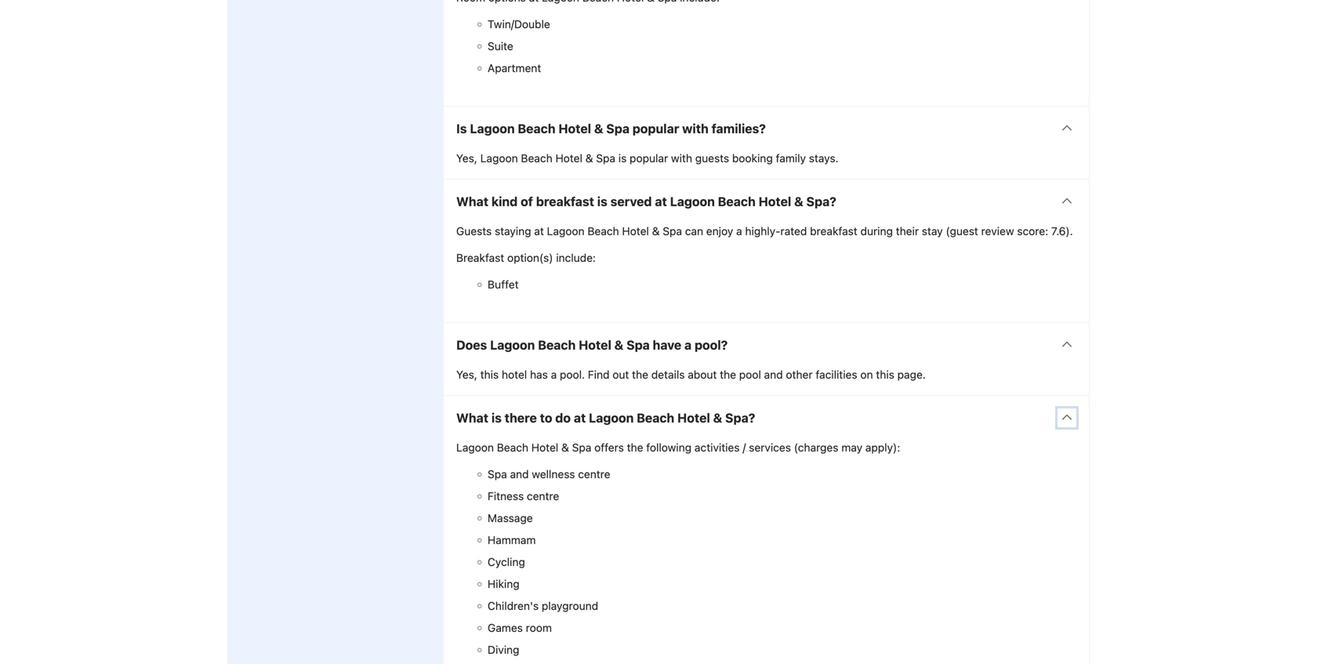 Task type: locate. For each thing, give the bounding box(es) containing it.
offers
[[595, 441, 624, 454]]

beach down apartment
[[518, 121, 556, 136]]

spa? up /
[[726, 411, 756, 426]]

0 horizontal spatial at
[[534, 225, 544, 238]]

hammam
[[488, 534, 536, 547]]

0 vertical spatial a
[[737, 225, 743, 238]]

families?
[[712, 121, 766, 136]]

1 what from the top
[[457, 194, 489, 209]]

children's
[[488, 600, 539, 613]]

following
[[647, 441, 692, 454]]

games room
[[488, 622, 552, 635]]

0 vertical spatial spa?
[[807, 194, 837, 209]]

and up fitness centre at the left
[[510, 468, 529, 481]]

spa?
[[807, 194, 837, 209], [726, 411, 756, 426]]

out
[[613, 368, 629, 381]]

option(s)
[[508, 252, 553, 264]]

0 horizontal spatial centre
[[527, 490, 560, 503]]

fitness centre
[[488, 490, 560, 503]]

1 horizontal spatial centre
[[578, 468, 611, 481]]

spa? up rated in the right top of the page
[[807, 194, 837, 209]]

is left there
[[492, 411, 502, 426]]

(guest
[[946, 225, 979, 238]]

during
[[861, 225, 893, 238]]

enjoy
[[707, 225, 734, 238]]

beach
[[518, 121, 556, 136], [521, 152, 553, 165], [718, 194, 756, 209], [588, 225, 619, 238], [538, 338, 576, 353], [637, 411, 675, 426], [497, 441, 529, 454]]

guests staying at lagoon beach hotel & spa can enjoy a highly-rated breakfast during their stay (guest review score: 7.6).
[[457, 225, 1074, 238]]

1 vertical spatial yes,
[[457, 368, 478, 381]]

is down is lagoon beach hotel & spa popular with families?
[[619, 152, 627, 165]]

& up wellness
[[562, 441, 569, 454]]

with
[[683, 121, 709, 136], [671, 152, 693, 165]]

0 vertical spatial breakfast
[[536, 194, 595, 209]]

breakfast right of
[[536, 194, 595, 209]]

apartment
[[488, 62, 542, 75]]

1 vertical spatial spa?
[[726, 411, 756, 426]]

and
[[764, 368, 783, 381], [510, 468, 529, 481]]

the left pool
[[720, 368, 737, 381]]

0 vertical spatial yes,
[[457, 152, 478, 165]]

yes, lagoon beach hotel & spa is popular with guests booking family stays.
[[457, 152, 839, 165]]

with up guests
[[683, 121, 709, 136]]

spa up yes, lagoon beach hotel & spa is popular with guests booking family stays.
[[607, 121, 630, 136]]

and right pool
[[764, 368, 783, 381]]

a right enjoy
[[737, 225, 743, 238]]

is
[[619, 152, 627, 165], [598, 194, 608, 209], [492, 411, 502, 426]]

lagoon up fitness
[[457, 441, 494, 454]]

a right have
[[685, 338, 692, 353]]

1 vertical spatial what
[[457, 411, 489, 426]]

a
[[737, 225, 743, 238], [685, 338, 692, 353], [551, 368, 557, 381]]

does lagoon beach hotel & spa have a pool? button
[[444, 323, 1090, 367]]

guests
[[457, 225, 492, 238]]

beach up of
[[521, 152, 553, 165]]

stay
[[922, 225, 943, 238]]

spa left have
[[627, 338, 650, 353]]

hotel up find
[[579, 338, 612, 353]]

0 vertical spatial at
[[655, 194, 667, 209]]

centre down the offers
[[578, 468, 611, 481]]

0 vertical spatial with
[[683, 121, 709, 136]]

0 horizontal spatial spa?
[[726, 411, 756, 426]]

lagoon up hotel at the bottom left
[[490, 338, 535, 353]]

yes, down does
[[457, 368, 478, 381]]

1 vertical spatial popular
[[630, 152, 668, 165]]

1 vertical spatial centre
[[527, 490, 560, 503]]

1 yes, from the top
[[457, 152, 478, 165]]

popular inside dropdown button
[[633, 121, 680, 136]]

lagoon up kind
[[481, 152, 518, 165]]

facilities
[[816, 368, 858, 381]]

1 horizontal spatial at
[[574, 411, 586, 426]]

popular up what kind of breakfast is served at lagoon beach hotel & spa?
[[630, 152, 668, 165]]

children's playground
[[488, 600, 599, 613]]

1 horizontal spatial breakfast
[[810, 225, 858, 238]]

breakfast inside dropdown button
[[536, 194, 595, 209]]

this right on
[[876, 368, 895, 381]]

this
[[481, 368, 499, 381], [876, 368, 895, 381]]

activities
[[695, 441, 740, 454]]

about
[[688, 368, 717, 381]]

a inside dropdown button
[[685, 338, 692, 353]]

1 vertical spatial is
[[598, 194, 608, 209]]

1 horizontal spatial and
[[764, 368, 783, 381]]

there
[[505, 411, 537, 426]]

at right staying
[[534, 225, 544, 238]]

centre down spa and wellness centre
[[527, 490, 560, 503]]

0 horizontal spatial and
[[510, 468, 529, 481]]

massage
[[488, 512, 533, 525]]

0 vertical spatial popular
[[633, 121, 680, 136]]

breakfast
[[457, 252, 505, 264]]

beach up following
[[637, 411, 675, 426]]

what up "guests"
[[457, 194, 489, 209]]

rated
[[781, 225, 807, 238]]

yes,
[[457, 152, 478, 165], [457, 368, 478, 381]]

2 horizontal spatial at
[[655, 194, 667, 209]]

pool?
[[695, 338, 728, 353]]

at right served
[[655, 194, 667, 209]]

family
[[776, 152, 806, 165]]

beach down there
[[497, 441, 529, 454]]

1 horizontal spatial this
[[876, 368, 895, 381]]

0 horizontal spatial breakfast
[[536, 194, 595, 209]]

beach up the 'include:'
[[588, 225, 619, 238]]

is
[[457, 121, 467, 136]]

a right has
[[551, 368, 557, 381]]

lagoon up the can
[[670, 194, 715, 209]]

breakfast right rated in the right top of the page
[[810, 225, 858, 238]]

popular
[[633, 121, 680, 136], [630, 152, 668, 165]]

2 vertical spatial a
[[551, 368, 557, 381]]

at
[[655, 194, 667, 209], [534, 225, 544, 238], [574, 411, 586, 426]]

0 vertical spatial is
[[619, 152, 627, 165]]

staying
[[495, 225, 531, 238]]

hotel
[[559, 121, 592, 136], [556, 152, 583, 165], [759, 194, 792, 209], [622, 225, 649, 238], [579, 338, 612, 353], [678, 411, 711, 426], [532, 441, 559, 454]]

hotel up lagoon beach hotel & spa offers the following activities / services (charges may apply):
[[678, 411, 711, 426]]

0 vertical spatial centre
[[578, 468, 611, 481]]

what for what kind of breakfast is served at lagoon beach hotel & spa?
[[457, 194, 489, 209]]

pool
[[740, 368, 762, 381]]

what left there
[[457, 411, 489, 426]]

with inside dropdown button
[[683, 121, 709, 136]]

served
[[611, 194, 652, 209]]

2 this from the left
[[876, 368, 895, 381]]

lagoon up the offers
[[589, 411, 634, 426]]

2 vertical spatial is
[[492, 411, 502, 426]]

1 horizontal spatial is
[[598, 194, 608, 209]]

1 horizontal spatial spa?
[[807, 194, 837, 209]]

popular up yes, lagoon beach hotel & spa is popular with guests booking family stays.
[[633, 121, 680, 136]]

&
[[595, 121, 604, 136], [586, 152, 593, 165], [795, 194, 804, 209], [652, 225, 660, 238], [615, 338, 624, 353], [714, 411, 723, 426], [562, 441, 569, 454]]

kind
[[492, 194, 518, 209]]

lagoon up the 'include:'
[[547, 225, 585, 238]]

of
[[521, 194, 533, 209]]

score:
[[1018, 225, 1049, 238]]

beach up enjoy
[[718, 194, 756, 209]]

is left served
[[598, 194, 608, 209]]

has
[[530, 368, 548, 381]]

suite
[[488, 40, 514, 53]]

2 what from the top
[[457, 411, 489, 426]]

2 yes, from the top
[[457, 368, 478, 381]]

2 horizontal spatial is
[[619, 152, 627, 165]]

guests
[[696, 152, 730, 165]]

diving
[[488, 644, 520, 657]]

1 vertical spatial at
[[534, 225, 544, 238]]

lagoon right is
[[470, 121, 515, 136]]

lagoon
[[470, 121, 515, 136], [481, 152, 518, 165], [670, 194, 715, 209], [547, 225, 585, 238], [490, 338, 535, 353], [589, 411, 634, 426], [457, 441, 494, 454]]

at right the do
[[574, 411, 586, 426]]

yes, for is
[[457, 152, 478, 165]]

have
[[653, 338, 682, 353]]

this left hotel at the bottom left
[[481, 368, 499, 381]]

0 vertical spatial what
[[457, 194, 489, 209]]

centre
[[578, 468, 611, 481], [527, 490, 560, 503]]

the
[[632, 368, 649, 381], [720, 368, 737, 381], [627, 441, 644, 454]]

& down is lagoon beach hotel & spa popular with families?
[[586, 152, 593, 165]]

wellness
[[532, 468, 575, 481]]

1 horizontal spatial a
[[685, 338, 692, 353]]

do
[[556, 411, 571, 426]]

breakfast
[[536, 194, 595, 209], [810, 225, 858, 238]]

1 vertical spatial a
[[685, 338, 692, 353]]

with left guests
[[671, 152, 693, 165]]

0 horizontal spatial this
[[481, 368, 499, 381]]

1 vertical spatial and
[[510, 468, 529, 481]]

their
[[896, 225, 919, 238]]

include:
[[556, 252, 596, 264]]

hotel up spa and wellness centre
[[532, 441, 559, 454]]

what for what is there to do at lagoon beach hotel & spa?
[[457, 411, 489, 426]]

to
[[540, 411, 553, 426]]

yes, down is
[[457, 152, 478, 165]]

what
[[457, 194, 489, 209], [457, 411, 489, 426]]



Task type: describe. For each thing, give the bounding box(es) containing it.
buffet
[[488, 278, 519, 291]]

breakfast option(s) include:
[[457, 252, 596, 264]]

page.
[[898, 368, 926, 381]]

is lagoon beach hotel & spa popular with families? button
[[444, 107, 1090, 151]]

hiking
[[488, 578, 520, 591]]

the right out
[[632, 368, 649, 381]]

& down what kind of breakfast is served at lagoon beach hotel & spa?
[[652, 225, 660, 238]]

can
[[685, 225, 704, 238]]

/
[[743, 441, 746, 454]]

hotel up yes, lagoon beach hotel & spa is popular with guests booking family stays.
[[559, 121, 592, 136]]

apply):
[[866, 441, 901, 454]]

& up rated in the right top of the page
[[795, 194, 804, 209]]

2 vertical spatial at
[[574, 411, 586, 426]]

spa left the can
[[663, 225, 682, 238]]

spa left the offers
[[572, 441, 592, 454]]

0 vertical spatial and
[[764, 368, 783, 381]]

room
[[526, 622, 552, 635]]

review
[[982, 225, 1015, 238]]

twin/double
[[488, 18, 551, 31]]

0 horizontal spatial a
[[551, 368, 557, 381]]

spa down is lagoon beach hotel & spa popular with families?
[[596, 152, 616, 165]]

spa up fitness
[[488, 468, 507, 481]]

2 horizontal spatial a
[[737, 225, 743, 238]]

playground
[[542, 600, 599, 613]]

1 this from the left
[[481, 368, 499, 381]]

7.6).
[[1052, 225, 1074, 238]]

what is there to do at lagoon beach hotel & spa? button
[[444, 396, 1090, 440]]

hotel down is lagoon beach hotel & spa popular with families?
[[556, 152, 583, 165]]

what kind of breakfast is served at lagoon beach hotel & spa?
[[457, 194, 837, 209]]

does
[[457, 338, 487, 353]]

1 vertical spatial breakfast
[[810, 225, 858, 238]]

yes, for does
[[457, 368, 478, 381]]

is lagoon beach hotel & spa popular with families?
[[457, 121, 766, 136]]

& up yes, lagoon beach hotel & spa is popular with guests booking family stays.
[[595, 121, 604, 136]]

hotel
[[502, 368, 527, 381]]

booking
[[733, 152, 773, 165]]

& up out
[[615, 338, 624, 353]]

on
[[861, 368, 873, 381]]

services
[[749, 441, 791, 454]]

may
[[842, 441, 863, 454]]

spa inside is lagoon beach hotel & spa popular with families? dropdown button
[[607, 121, 630, 136]]

hotel down served
[[622, 225, 649, 238]]

spa and wellness centre
[[488, 468, 611, 481]]

highly-
[[746, 225, 781, 238]]

fitness
[[488, 490, 524, 503]]

stays.
[[809, 152, 839, 165]]

other
[[786, 368, 813, 381]]

pool.
[[560, 368, 585, 381]]

0 horizontal spatial is
[[492, 411, 502, 426]]

find
[[588, 368, 610, 381]]

hotel up guests staying at lagoon beach hotel & spa can enjoy a highly-rated breakfast during their stay (guest review score: 7.6).
[[759, 194, 792, 209]]

beach up pool.
[[538, 338, 576, 353]]

lagoon beach hotel & spa offers the following activities / services (charges may apply):
[[457, 441, 901, 454]]

(charges
[[794, 441, 839, 454]]

spa inside does lagoon beach hotel & spa have a pool? dropdown button
[[627, 338, 650, 353]]

1 vertical spatial with
[[671, 152, 693, 165]]

the right the offers
[[627, 441, 644, 454]]

does lagoon beach hotel & spa have a pool?
[[457, 338, 728, 353]]

what is there to do at lagoon beach hotel & spa?
[[457, 411, 756, 426]]

details
[[652, 368, 685, 381]]

& up 'activities' in the bottom of the page
[[714, 411, 723, 426]]

cycling
[[488, 556, 525, 569]]

yes, this hotel has a pool. find out the details about the pool and other facilities on this page.
[[457, 368, 926, 381]]

games
[[488, 622, 523, 635]]

what kind of breakfast is served at lagoon beach hotel & spa? button
[[444, 180, 1090, 224]]



Task type: vqa. For each thing, say whether or not it's contained in the screenshot.
first Where to? popup button from the bottom
no



